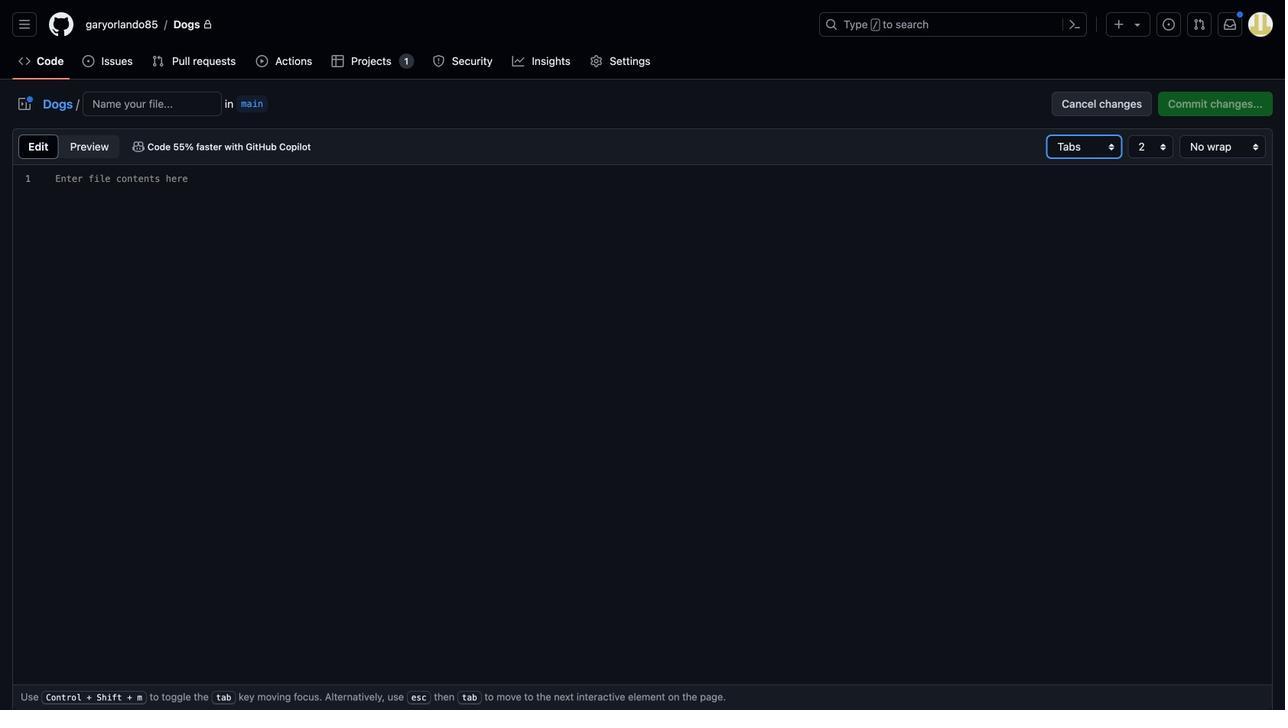 Task type: vqa. For each thing, say whether or not it's contained in the screenshot.
'README'
no



Task type: locate. For each thing, give the bounding box(es) containing it.
homepage image
[[49, 12, 73, 37]]

issue opened image
[[1163, 18, 1176, 31], [82, 55, 94, 67]]

play image
[[256, 55, 268, 67]]

issue opened image right code image
[[82, 55, 94, 67]]

1 horizontal spatial issue opened image
[[1163, 18, 1176, 31]]

sidebar collapse image
[[18, 98, 31, 110]]

copilot image
[[132, 141, 144, 153]]

File name text field
[[83, 93, 221, 116]]

banner
[[0, 0, 1286, 80]]

gear image
[[590, 55, 603, 67]]

list
[[80, 12, 810, 37]]

0 horizontal spatial issue opened image
[[82, 55, 94, 67]]

region
[[13, 165, 1273, 711]]

None text field
[[43, 165, 1273, 190]]

issue opened image for git pull request icon
[[82, 55, 94, 67]]

command palette image
[[1069, 18, 1081, 31]]

git pull request image
[[1194, 18, 1206, 31]]

issue opened image left git pull request image
[[1163, 18, 1176, 31]]

0 vertical spatial issue opened image
[[1163, 18, 1176, 31]]

1 vertical spatial issue opened image
[[82, 55, 94, 67]]



Task type: describe. For each thing, give the bounding box(es) containing it.
triangle down image
[[1132, 18, 1144, 31]]

issue opened image for git pull request image
[[1163, 18, 1176, 31]]

inbox image
[[1224, 18, 1237, 31]]

git pull request image
[[152, 55, 164, 67]]

graph image
[[512, 55, 525, 67]]

lock image
[[203, 20, 212, 29]]

edit mode element
[[18, 135, 120, 159]]

code image
[[18, 55, 31, 67]]

shield image
[[433, 55, 445, 67]]

table image
[[332, 55, 344, 67]]



